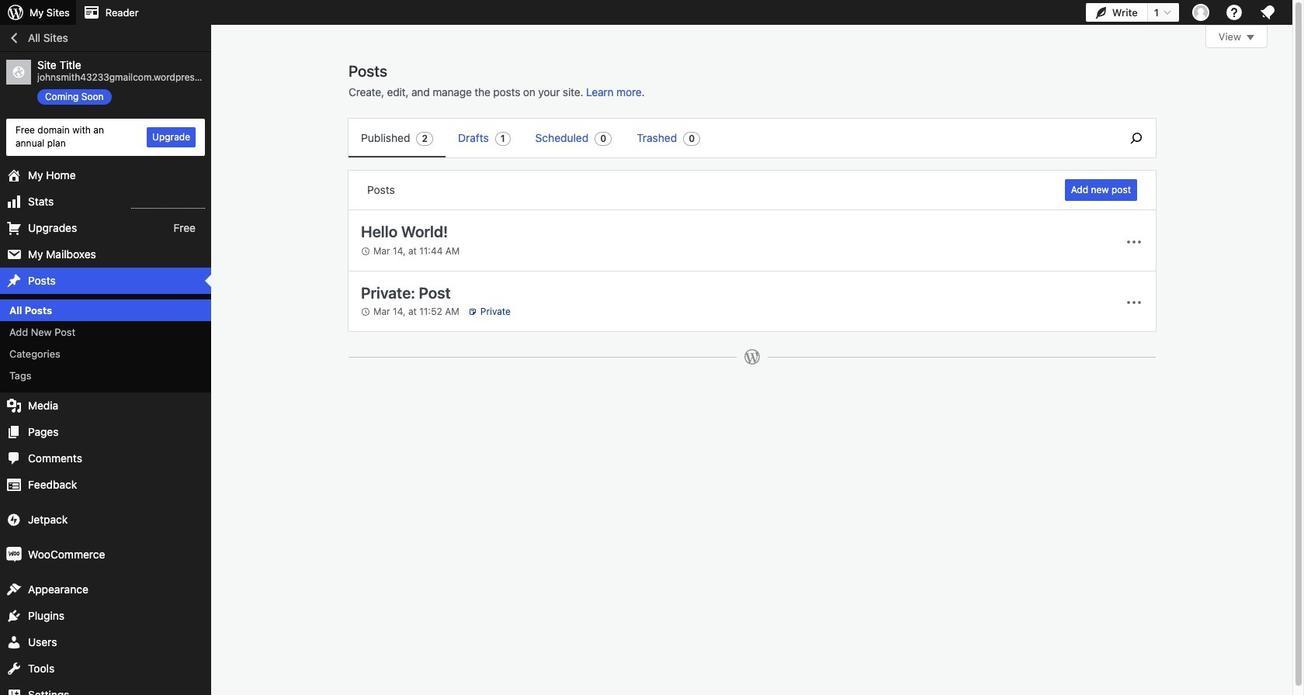 Task type: locate. For each thing, give the bounding box(es) containing it.
help image
[[1226, 3, 1244, 22]]

menu
[[349, 119, 1110, 158]]

toggle menu image
[[1125, 294, 1144, 313]]

None search field
[[1118, 119, 1156, 158]]

1 img image from the top
[[6, 513, 22, 528]]

manage your notifications image
[[1259, 3, 1278, 22]]

main content
[[348, 25, 1268, 381]]

1 vertical spatial img image
[[6, 548, 22, 563]]

img image
[[6, 513, 22, 528], [6, 548, 22, 563]]

closed image
[[1247, 35, 1255, 40]]

toggle menu image
[[1125, 233, 1144, 251]]

0 vertical spatial img image
[[6, 513, 22, 528]]



Task type: vqa. For each thing, say whether or not it's contained in the screenshot.
my profile image
yes



Task type: describe. For each thing, give the bounding box(es) containing it.
highest hourly views 0 image
[[131, 199, 205, 209]]

my profile image
[[1193, 4, 1210, 21]]

2 img image from the top
[[6, 548, 22, 563]]

open search image
[[1118, 129, 1156, 148]]



